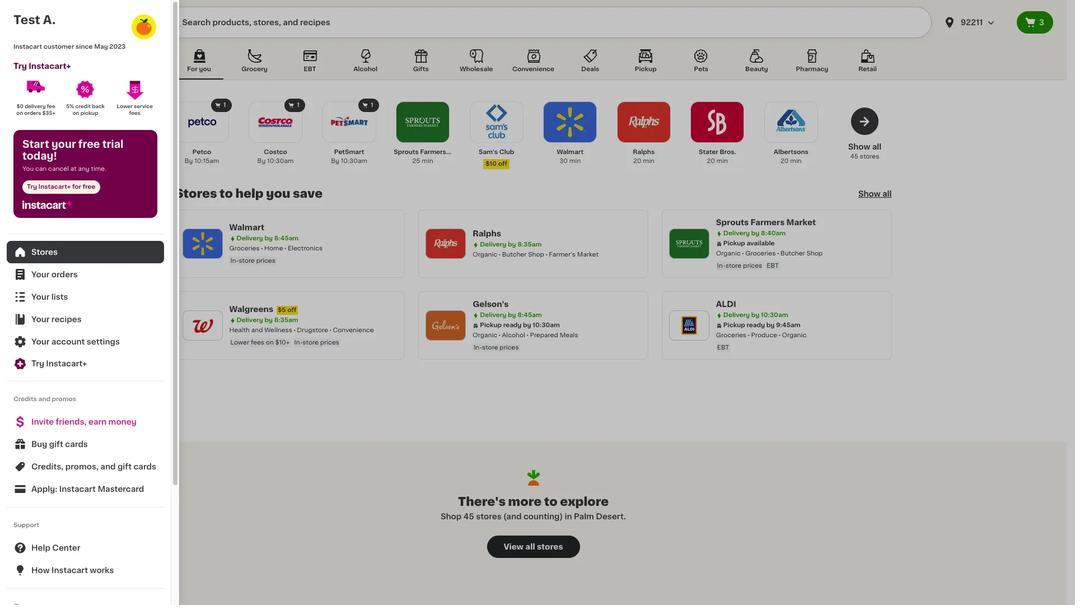 Task type: describe. For each thing, give the bounding box(es) containing it.
$0 delivery fee on orders $35+
[[16, 104, 57, 115]]

organic groceries butcher shop
[[717, 250, 823, 257]]

25
[[413, 158, 421, 164]]

trial
[[102, 140, 124, 150]]

help
[[236, 188, 264, 199]]

all for show all
[[883, 190, 892, 198]]

your
[[52, 140, 76, 150]]

by up organic alcohol prepared meals
[[523, 322, 532, 328]]

time.
[[91, 166, 107, 172]]

store down the pickup available
[[726, 263, 742, 269]]

pickup available
[[724, 240, 775, 247]]

a.
[[43, 14, 56, 26]]

albertsons
[[774, 149, 809, 155]]

customer
[[44, 44, 74, 50]]

cards inside buy gift cards link
[[65, 440, 88, 448]]

by for home
[[265, 235, 273, 242]]

walmart for walmart
[[229, 224, 265, 231]]

wholesale
[[460, 66, 493, 72]]

min inside stater bros. 20 min
[[717, 158, 729, 164]]

bros.
[[720, 149, 737, 155]]

groceries home electronics
[[229, 245, 323, 252]]

for you button
[[175, 47, 223, 80]]

1 vertical spatial gift
[[118, 463, 132, 471]]

petsmart
[[334, 149, 364, 155]]

farmers for sprouts farmers market
[[751, 219, 785, 226]]

in- down health and wellness drugstore convenience
[[294, 340, 303, 346]]

your for your account settings
[[31, 338, 50, 346]]

to inside stores to help you save tab panel
[[220, 188, 233, 199]]

8:35am for shop
[[518, 242, 542, 248]]

instacart image
[[38, 16, 105, 29]]

pickup for sprouts farmers market
[[724, 240, 746, 247]]

8:45am for gelson's
[[518, 312, 542, 318]]

10:30am up prepared on the bottom of page
[[533, 322, 560, 328]]

grocery
[[242, 66, 268, 72]]

apply: instacart mastercard button
[[7, 478, 164, 500]]

0 vertical spatial try instacart+
[[13, 62, 71, 70]]

your account settings link
[[7, 331, 164, 353]]

1 horizontal spatial ebt
[[718, 345, 730, 351]]

2023
[[110, 44, 126, 50]]

20 for ralphs 20 min
[[634, 158, 642, 164]]

0 horizontal spatial in-store prices
[[231, 258, 276, 264]]

prepared
[[530, 332, 559, 338]]

delivery down walgreens
[[237, 317, 263, 323]]

credits
[[13, 396, 37, 402]]

sam's
[[479, 149, 498, 155]]

club
[[500, 149, 515, 155]]

settings
[[87, 338, 120, 346]]

min for walmart 30 min
[[570, 158, 581, 164]]

off inside the walgreens $5 off
[[288, 307, 297, 313]]

10:15am
[[195, 158, 219, 164]]

costco
[[264, 149, 287, 155]]

1 horizontal spatial shop
[[529, 252, 545, 258]]

desert.
[[596, 513, 626, 521]]

walmart 30 min
[[557, 149, 584, 164]]

show all 45 stores
[[849, 143, 882, 160]]

meals
[[560, 332, 579, 338]]

test a. image
[[131, 13, 157, 40]]

today!
[[22, 151, 57, 161]]

(and
[[504, 513, 522, 521]]

by for pickup available
[[752, 230, 760, 236]]

help center link
[[7, 537, 164, 559]]

instacart plus image
[[22, 201, 72, 209]]

buy gift cards link
[[7, 433, 164, 456]]

to inside there's more to explore shop 45 stores (and counting) in palm desert.
[[545, 496, 558, 508]]

ready for aldi
[[747, 322, 765, 328]]

ebt inside ebt button
[[304, 66, 316, 72]]

convenience inside button
[[513, 66, 555, 72]]

friends,
[[56, 418, 87, 426]]

your orders link
[[7, 263, 164, 286]]

costco by 10:30am
[[258, 149, 294, 164]]

5% credit back on pickup
[[66, 104, 106, 115]]

produce
[[752, 332, 778, 338]]

your orders
[[31, 271, 78, 278]]

free inside start your free trial today! you can cancel at any time.
[[78, 140, 100, 150]]

and for health
[[251, 327, 263, 333]]

8:45am for walmart
[[274, 235, 299, 242]]

earn
[[88, 418, 107, 426]]

organic butcher shop farmer's market
[[473, 252, 599, 258]]

pickup ready by 9:45am
[[724, 322, 801, 328]]

by for butcher shop
[[508, 242, 516, 248]]

1 for petsmart by 10:30am
[[371, 102, 374, 108]]

gifts button
[[397, 47, 445, 80]]

show for show all 45 stores
[[849, 143, 871, 151]]

stores to help you save
[[175, 188, 323, 199]]

off inside sam's club $10 off
[[499, 161, 508, 167]]

there's more to explore shop 45 stores (and counting) in palm desert.
[[441, 496, 626, 521]]

market for sprouts farmers market
[[787, 219, 816, 226]]

20 for albertsons 20 min
[[781, 158, 789, 164]]

prices down drugstore
[[320, 340, 340, 346]]

1 horizontal spatial in-store prices
[[474, 345, 519, 351]]

lower for lower fees on $10+ in-store prices
[[231, 340, 249, 346]]

on for 5%
[[73, 110, 79, 115]]

credits and promos
[[13, 396, 76, 402]]

petco by 10:15am
[[185, 149, 219, 164]]

petsmart by 10:30am
[[331, 149, 368, 164]]

stores link
[[7, 241, 164, 263]]

ebt button
[[286, 47, 334, 80]]

may
[[94, 44, 108, 50]]

convenience button
[[508, 47, 559, 80]]

1 for petco by 10:15am
[[223, 102, 226, 108]]

retail
[[859, 66, 877, 72]]

ralphs 20 min
[[633, 149, 655, 164]]

prices down home
[[256, 258, 276, 264]]

3 button
[[1017, 11, 1054, 34]]

save
[[293, 188, 323, 199]]

credits,
[[31, 463, 63, 471]]

instacart+ for instacart customer since may 2023
[[29, 62, 71, 70]]

view all stores link
[[487, 536, 580, 558]]

stater
[[699, 149, 719, 155]]

organic for organic groceries butcher shop
[[717, 250, 741, 257]]

available
[[747, 240, 775, 247]]

on for $0
[[16, 110, 23, 115]]

instacart+ for you can cancel at any time.
[[38, 184, 71, 190]]

lower fees on $10+ in-store prices
[[231, 340, 340, 346]]

sprouts for sprouts farmers market 25 min
[[394, 149, 419, 155]]

pickup for aldi
[[724, 322, 746, 328]]

on inside stores to help you save tab panel
[[266, 340, 274, 346]]

show for show all
[[859, 190, 881, 198]]

stores inside button
[[537, 543, 563, 551]]

by for petsmart by 10:30am
[[331, 158, 340, 164]]

you inside for you button
[[199, 66, 211, 72]]

view all stores
[[504, 543, 563, 551]]

delivery by 8:35am for butcher
[[480, 242, 542, 248]]

instacart+ inside 'link'
[[46, 360, 87, 368]]

gifts
[[413, 66, 429, 72]]

walmart for walmart 30 min
[[557, 149, 584, 155]]

sprouts for sprouts farmers market
[[717, 219, 749, 226]]

delivery
[[25, 104, 46, 109]]

prices down organic alcohol prepared meals
[[500, 345, 519, 351]]

1 horizontal spatial butcher
[[781, 250, 806, 257]]

beauty button
[[733, 47, 781, 80]]

sam's club $10 off
[[479, 149, 515, 167]]

0 vertical spatial instacart
[[13, 44, 42, 50]]

0 horizontal spatial gift
[[49, 440, 63, 448]]

organic for organic alcohol prepared meals
[[473, 332, 498, 338]]

lower service fees
[[117, 104, 154, 115]]

farmers for sprouts farmers market 25 min
[[420, 149, 447, 155]]

walgreens
[[229, 305, 273, 313]]

groceries for home
[[229, 245, 260, 252]]

grocery button
[[231, 47, 279, 80]]

10:30am for costco by 10:30am
[[267, 158, 294, 164]]

promos,
[[65, 463, 99, 471]]

store down pickup ready by 10:30am
[[483, 345, 498, 351]]

in- down groceries home electronics
[[231, 258, 239, 264]]

alcohol inside stores to help you save tab panel
[[502, 332, 526, 338]]

support
[[13, 522, 39, 528]]

pets button
[[678, 47, 726, 80]]

your lists link
[[7, 286, 164, 308]]

your for your recipes
[[31, 315, 50, 323]]

gelson's
[[473, 300, 509, 308]]

your for your orders
[[31, 271, 50, 278]]

invite friends, earn money link
[[7, 411, 164, 433]]

sprouts farmers market 25 min
[[394, 149, 470, 164]]

credits, promos, and gift cards link
[[7, 456, 164, 478]]

drugstore
[[297, 327, 328, 333]]

all for view all stores
[[526, 543, 535, 551]]

pickup inside pickup button
[[635, 66, 657, 72]]

in
[[565, 513, 572, 521]]

1 horizontal spatial orders
[[51, 271, 78, 278]]

stores to help you save tab panel
[[170, 97, 898, 360]]

delivery for walmart
[[237, 235, 263, 242]]

stater bros. 20 min
[[699, 149, 737, 164]]

lower for lower service fees
[[117, 104, 133, 109]]

home
[[265, 245, 283, 252]]

shop inside there's more to explore shop 45 stores (and counting) in palm desert.
[[441, 513, 462, 521]]



Task type: locate. For each thing, give the bounding box(es) containing it.
instacart
[[13, 44, 42, 50], [59, 485, 96, 493], [52, 567, 88, 574]]

0 horizontal spatial delivery by 8:45am
[[237, 235, 299, 242]]

health and wellness drugstore convenience
[[229, 327, 374, 333]]

0 horizontal spatial and
[[38, 396, 50, 402]]

min inside sprouts farmers market 25 min
[[422, 158, 434, 164]]

delivery down gelson's in the left of the page
[[480, 312, 507, 318]]

store down groceries home electronics
[[239, 258, 255, 264]]

organic down 9:45am
[[782, 332, 807, 338]]

0 vertical spatial sprouts
[[394, 149, 419, 155]]

by inside costco by 10:30am
[[258, 158, 266, 164]]

0 vertical spatial you
[[199, 66, 211, 72]]

fees left $10+
[[251, 340, 264, 346]]

ebt down organic groceries butcher shop
[[767, 263, 779, 269]]

try right the try instacart+ image
[[31, 360, 44, 368]]

cancel
[[48, 166, 69, 172]]

8:45am up groceries home electronics
[[274, 235, 299, 242]]

organic up gelson's in the left of the page
[[473, 252, 498, 258]]

try instacart+ down customer
[[13, 62, 71, 70]]

free left 'trial'
[[78, 140, 100, 150]]

your down your lists
[[31, 315, 50, 323]]

groceries
[[229, 245, 260, 252], [746, 250, 776, 257], [717, 332, 747, 338]]

1 ready from the left
[[504, 322, 522, 328]]

delivery for sprouts farmers market
[[724, 230, 750, 236]]

8:45am up pickup ready by 10:30am
[[518, 312, 542, 318]]

10:30am for delivery by 10:30am
[[761, 312, 789, 318]]

1 horizontal spatial all
[[873, 143, 882, 151]]

your recipes
[[31, 315, 82, 323]]

2 horizontal spatial all
[[883, 190, 892, 198]]

ebt
[[304, 66, 316, 72], [767, 263, 779, 269], [718, 345, 730, 351]]

2 your from the top
[[31, 293, 50, 301]]

8:45am
[[274, 235, 299, 242], [518, 312, 542, 318]]

$5
[[278, 307, 286, 313]]

instacart for apply:
[[59, 485, 96, 493]]

delivery up the pickup available
[[724, 230, 750, 236]]

pharmacy button
[[789, 47, 837, 80]]

ralphs for ralphs 20 min
[[633, 149, 655, 155]]

all inside show all 45 stores
[[873, 143, 882, 151]]

cards up mastercard
[[134, 463, 156, 471]]

try up the $0
[[13, 62, 27, 70]]

instacart+ down the account
[[46, 360, 87, 368]]

pharmacy
[[797, 66, 829, 72]]

and inside stores to help you save tab panel
[[251, 327, 263, 333]]

1 vertical spatial walmart
[[229, 224, 265, 231]]

1 vertical spatial show
[[859, 190, 881, 198]]

1 vertical spatial instacart
[[59, 485, 96, 493]]

0 vertical spatial ralphs
[[633, 149, 655, 155]]

0 horizontal spatial 45
[[464, 513, 475, 521]]

show down show all 45 stores
[[859, 190, 881, 198]]

10:30am up pickup ready by 9:45am
[[761, 312, 789, 318]]

min inside ralphs 20 min
[[643, 158, 655, 164]]

1 horizontal spatial delivery by 8:35am
[[480, 242, 542, 248]]

market inside sprouts farmers market 25 min
[[448, 149, 470, 155]]

1 horizontal spatial 20
[[707, 158, 716, 164]]

by up pickup ready by 10:30am
[[508, 312, 516, 318]]

1 vertical spatial 8:45am
[[518, 312, 542, 318]]

1 min from the left
[[422, 158, 434, 164]]

0 horizontal spatial orders
[[24, 110, 41, 115]]

by up home
[[265, 235, 273, 242]]

1 vertical spatial ebt
[[767, 263, 779, 269]]

0 vertical spatial 45
[[851, 154, 859, 160]]

delivery by 8:45am for walmart
[[237, 235, 299, 242]]

try instacart+ down the account
[[31, 360, 87, 368]]

1 horizontal spatial gift
[[118, 463, 132, 471]]

lower inside stores to help you save tab panel
[[231, 340, 249, 346]]

1 horizontal spatial walmart
[[557, 149, 584, 155]]

organic for organic butcher shop farmer's market
[[473, 252, 498, 258]]

1 vertical spatial try instacart+
[[31, 360, 87, 368]]

lists
[[51, 293, 68, 301]]

1 horizontal spatial you
[[266, 188, 290, 199]]

instacart down promos,
[[59, 485, 96, 493]]

30
[[560, 158, 568, 164]]

gift up mastercard
[[118, 463, 132, 471]]

your down the your recipes
[[31, 338, 50, 346]]

walmart up 30
[[557, 149, 584, 155]]

by for pickup ready by 9:45am
[[752, 312, 760, 318]]

stores up your orders
[[31, 248, 58, 256]]

alcohol down pickup ready by 10:30am
[[502, 332, 526, 338]]

instacart for how
[[52, 567, 88, 574]]

show inside popup button
[[859, 190, 881, 198]]

how
[[31, 567, 50, 574]]

0 horizontal spatial off
[[288, 307, 297, 313]]

0 horizontal spatial by
[[185, 158, 193, 164]]

delivery for ralphs
[[480, 242, 507, 248]]

0 vertical spatial all
[[873, 143, 882, 151]]

0 horizontal spatial you
[[199, 66, 211, 72]]

in-store prices
[[231, 258, 276, 264], [474, 345, 519, 351]]

stores down 10:15am
[[175, 188, 217, 199]]

$0
[[17, 104, 24, 109]]

1 horizontal spatial stores
[[537, 543, 563, 551]]

orders
[[24, 110, 41, 115], [51, 271, 78, 278]]

lower down health
[[231, 340, 249, 346]]

0 horizontal spatial ready
[[504, 322, 522, 328]]

center
[[52, 544, 80, 552]]

0 vertical spatial instacart+
[[29, 62, 71, 70]]

1 vertical spatial cards
[[134, 463, 156, 471]]

0 vertical spatial try
[[13, 62, 27, 70]]

instacart+ down customer
[[29, 62, 71, 70]]

0 horizontal spatial ralphs
[[473, 230, 501, 238]]

help center
[[31, 544, 80, 552]]

1 vertical spatial stores
[[476, 513, 502, 521]]

0 horizontal spatial convenience
[[333, 327, 374, 333]]

1 vertical spatial fees
[[251, 340, 264, 346]]

2 1 from the left
[[297, 102, 300, 108]]

to left the help
[[220, 188, 233, 199]]

deals button
[[567, 47, 615, 80]]

free
[[78, 140, 100, 150], [83, 184, 96, 190]]

0 horizontal spatial 20
[[634, 158, 642, 164]]

farmers inside sprouts farmers market 25 min
[[420, 149, 447, 155]]

by up available
[[752, 230, 760, 236]]

all inside button
[[526, 543, 535, 551]]

fees down service
[[129, 110, 141, 115]]

0 horizontal spatial market
[[448, 149, 470, 155]]

45 inside there's more to explore shop 45 stores (and counting) in palm desert.
[[464, 513, 475, 521]]

0 horizontal spatial all
[[526, 543, 535, 551]]

gift right buy in the left bottom of the page
[[49, 440, 63, 448]]

on down the $0
[[16, 110, 23, 115]]

2 horizontal spatial ebt
[[767, 263, 779, 269]]

1 horizontal spatial stores
[[175, 188, 217, 199]]

for you
[[187, 66, 211, 72]]

0 vertical spatial and
[[251, 327, 263, 333]]

0 vertical spatial cards
[[65, 440, 88, 448]]

wholesale button
[[453, 47, 501, 80]]

alcohol inside "button"
[[354, 66, 378, 72]]

stores inside show all 45 stores
[[861, 154, 880, 160]]

credits, promos, and gift cards
[[31, 463, 156, 471]]

walgreens $5 off
[[229, 305, 297, 313]]

shop categories tab list
[[175, 47, 892, 80]]

off right $5
[[288, 307, 297, 313]]

credits and promos element
[[7, 411, 164, 500]]

instacart down "center"
[[52, 567, 88, 574]]

2 horizontal spatial and
[[251, 327, 263, 333]]

1 horizontal spatial market
[[578, 252, 599, 258]]

groceries down aldi
[[717, 332, 747, 338]]

try instacart+ image
[[13, 357, 27, 370]]

lower left service
[[117, 104, 133, 109]]

1 horizontal spatial 8:35am
[[518, 242, 542, 248]]

1 vertical spatial convenience
[[333, 327, 374, 333]]

min inside walmart 30 min
[[570, 158, 581, 164]]

1 horizontal spatial lower
[[231, 340, 249, 346]]

45 down there's
[[464, 513, 475, 521]]

0 vertical spatial farmers
[[420, 149, 447, 155]]

by for drugstore
[[265, 317, 273, 323]]

2 vertical spatial stores
[[537, 543, 563, 551]]

0 horizontal spatial 8:35am
[[274, 317, 298, 323]]

4 min from the left
[[717, 158, 729, 164]]

1 horizontal spatial off
[[499, 161, 508, 167]]

1 vertical spatial delivery by 8:35am
[[237, 317, 298, 323]]

and for credits
[[38, 396, 50, 402]]

1 vertical spatial all
[[883, 190, 892, 198]]

counting)
[[524, 513, 563, 521]]

show up show all popup button
[[849, 143, 871, 151]]

by down petco
[[185, 158, 193, 164]]

on inside $0 delivery fee on orders $35+
[[16, 110, 23, 115]]

1 vertical spatial delivery by 8:45am
[[480, 312, 542, 318]]

0 horizontal spatial alcohol
[[354, 66, 378, 72]]

0 vertical spatial stores
[[175, 188, 217, 199]]

1 horizontal spatial fees
[[251, 340, 264, 346]]

2 vertical spatial all
[[526, 543, 535, 551]]

ebt right grocery at the left top
[[304, 66, 316, 72]]

pets
[[695, 66, 709, 72]]

2 20 from the left
[[707, 158, 716, 164]]

ready up organic alcohol prepared meals
[[504, 322, 522, 328]]

0 vertical spatial off
[[499, 161, 508, 167]]

all
[[873, 143, 882, 151], [883, 190, 892, 198], [526, 543, 535, 551]]

recipes
[[51, 315, 82, 323]]

wellness
[[265, 327, 292, 333]]

8:35am for wellness
[[274, 317, 298, 323]]

2 horizontal spatial on
[[266, 340, 274, 346]]

in-
[[231, 258, 239, 264], [718, 263, 726, 269], [294, 340, 303, 346], [474, 345, 483, 351]]

try for instacart customer since may 2023
[[13, 62, 27, 70]]

ebt down "groceries produce organic"
[[718, 345, 730, 351]]

by down the costco
[[258, 158, 266, 164]]

can
[[35, 166, 47, 172]]

by inside petco by 10:15am
[[185, 158, 193, 164]]

2 horizontal spatial shop
[[807, 250, 823, 257]]

beauty
[[746, 66, 769, 72]]

start
[[22, 140, 49, 150]]

your
[[31, 271, 50, 278], [31, 293, 50, 301], [31, 315, 50, 323], [31, 338, 50, 346]]

electronics
[[288, 245, 323, 252]]

buy gift cards
[[31, 440, 88, 448]]

off right '$10'
[[499, 161, 508, 167]]

show inside show all 45 stores
[[849, 143, 871, 151]]

0 horizontal spatial sprouts
[[394, 149, 419, 155]]

all for show all 45 stores
[[873, 143, 882, 151]]

3
[[1040, 18, 1045, 26]]

2 min from the left
[[570, 158, 581, 164]]

health
[[229, 327, 250, 333]]

20 inside stater bros. 20 min
[[707, 158, 716, 164]]

5 min from the left
[[791, 158, 802, 164]]

support element
[[7, 537, 164, 582]]

store down drugstore
[[303, 340, 319, 346]]

0 vertical spatial convenience
[[513, 66, 555, 72]]

1 vertical spatial in-store prices
[[474, 345, 519, 351]]

market up organic groceries butcher shop
[[787, 219, 816, 226]]

show all button
[[859, 188, 892, 199]]

market for sprouts farmers market 25 min
[[448, 149, 470, 155]]

1 horizontal spatial ralphs
[[633, 149, 655, 155]]

your lists
[[31, 293, 68, 301]]

1 vertical spatial instacart+
[[38, 184, 71, 190]]

delivery by 8:45am up pickup ready by 10:30am
[[480, 312, 542, 318]]

1 vertical spatial try
[[27, 184, 37, 190]]

lower
[[117, 104, 133, 109], [231, 340, 249, 346]]

butcher down 8:40am
[[781, 250, 806, 257]]

credit
[[75, 104, 91, 109]]

3 your from the top
[[31, 315, 50, 323]]

1 horizontal spatial farmers
[[751, 219, 785, 226]]

pickup down delivery by 8:40am
[[724, 240, 746, 247]]

service
[[134, 104, 153, 109]]

you right for at the top of the page
[[199, 66, 211, 72]]

45 up show all popup button
[[851, 154, 859, 160]]

0 vertical spatial 8:45am
[[274, 235, 299, 242]]

groceries for produce
[[717, 332, 747, 338]]

1 horizontal spatial cards
[[134, 463, 156, 471]]

and right health
[[251, 327, 263, 333]]

stores for stores to help you save
[[175, 188, 217, 199]]

pickup right deals
[[635, 66, 657, 72]]

2 ready from the left
[[747, 322, 765, 328]]

1 horizontal spatial on
[[73, 110, 79, 115]]

by
[[185, 158, 193, 164], [258, 158, 266, 164], [331, 158, 340, 164]]

groceries left home
[[229, 245, 260, 252]]

0 vertical spatial delivery by 8:45am
[[237, 235, 299, 242]]

show all
[[859, 190, 892, 198]]

cards
[[65, 440, 88, 448], [134, 463, 156, 471]]

10:30am inside costco by 10:30am
[[267, 158, 294, 164]]

1 1 from the left
[[223, 102, 226, 108]]

money
[[108, 418, 137, 426]]

delivery by 8:45am
[[237, 235, 299, 242], [480, 312, 542, 318]]

fees inside lower service fees
[[129, 110, 141, 115]]

fees inside stores to help you save tab panel
[[251, 340, 264, 346]]

you inside stores to help you save tab panel
[[266, 188, 290, 199]]

by for pickup ready by 10:30am
[[508, 312, 516, 318]]

by down the walgreens $5 off
[[265, 317, 273, 323]]

20 inside albertsons 20 min
[[781, 158, 789, 164]]

3 min from the left
[[643, 158, 655, 164]]

orders up lists
[[51, 271, 78, 278]]

pickup
[[80, 110, 98, 115]]

1 for costco by 10:30am
[[297, 102, 300, 108]]

stores for stores
[[31, 248, 58, 256]]

min
[[422, 158, 434, 164], [570, 158, 581, 164], [643, 158, 655, 164], [717, 158, 729, 164], [791, 158, 802, 164]]

min inside albertsons 20 min
[[791, 158, 802, 164]]

0 vertical spatial gift
[[49, 440, 63, 448]]

groceries down available
[[746, 250, 776, 257]]

delivery
[[724, 230, 750, 236], [237, 235, 263, 242], [480, 242, 507, 248], [480, 312, 507, 318], [724, 312, 750, 318], [237, 317, 263, 323]]

your left lists
[[31, 293, 50, 301]]

delivery by 8:35am for and
[[237, 317, 298, 323]]

your for your lists
[[31, 293, 50, 301]]

organic alcohol prepared meals
[[473, 332, 579, 338]]

instacart customer since may 2023
[[13, 44, 126, 50]]

1 vertical spatial you
[[266, 188, 290, 199]]

pickup ready by 10:30am
[[480, 322, 560, 328]]

farmers up 8:40am
[[751, 219, 785, 226]]

delivery for aldi
[[724, 312, 750, 318]]

deals
[[582, 66, 600, 72]]

fees
[[129, 110, 141, 115], [251, 340, 264, 346]]

try inside 'link'
[[31, 360, 44, 368]]

stores up show all popup button
[[861, 154, 880, 160]]

walmart
[[557, 149, 584, 155], [229, 224, 265, 231]]

stores inside there's more to explore shop 45 stores (and counting) in palm desert.
[[476, 513, 502, 521]]

orders inside $0 delivery fee on orders $35+
[[24, 110, 41, 115]]

fee
[[47, 104, 55, 109]]

10:30am inside petsmart by 10:30am
[[341, 158, 368, 164]]

0 horizontal spatial delivery by 8:35am
[[237, 317, 298, 323]]

delivery for gelson's
[[480, 312, 507, 318]]

1 horizontal spatial 45
[[851, 154, 859, 160]]

lower inside lower service fees
[[117, 104, 133, 109]]

your recipes link
[[7, 308, 164, 331]]

ralphs for ralphs
[[473, 230, 501, 238]]

start your free trial today! you can cancel at any time.
[[22, 140, 124, 172]]

by inside petsmart by 10:30am
[[331, 158, 340, 164]]

pickup button
[[622, 47, 670, 80]]

and right credits
[[38, 396, 50, 402]]

by up produce
[[767, 322, 775, 328]]

promos
[[52, 396, 76, 402]]

3 by from the left
[[331, 158, 340, 164]]

sprouts up delivery by 8:40am
[[717, 219, 749, 226]]

$10
[[486, 161, 497, 167]]

organic down the pickup available
[[717, 250, 741, 257]]

2 vertical spatial and
[[100, 463, 116, 471]]

2 horizontal spatial by
[[331, 158, 340, 164]]

cards inside credits, promos, and gift cards link
[[134, 463, 156, 471]]

pickup down gelson's in the left of the page
[[480, 322, 502, 328]]

1 vertical spatial free
[[83, 184, 96, 190]]

0 vertical spatial walmart
[[557, 149, 584, 155]]

try for you can cancel at any time.
[[27, 184, 37, 190]]

1 horizontal spatial 8:45am
[[518, 312, 542, 318]]

try down you
[[27, 184, 37, 190]]

4 your from the top
[[31, 338, 50, 346]]

1 horizontal spatial ready
[[747, 322, 765, 328]]

min for albertsons 20 min
[[791, 158, 802, 164]]

delivery down aldi
[[724, 312, 750, 318]]

0 horizontal spatial shop
[[441, 513, 462, 521]]

1 by from the left
[[185, 158, 193, 164]]

8:35am down $5
[[274, 317, 298, 323]]

by for petco by 10:15am
[[185, 158, 193, 164]]

2 by from the left
[[258, 158, 266, 164]]

in-store prices down home
[[231, 258, 276, 264]]

45 inside show all 45 stores
[[851, 154, 859, 160]]

20 inside ralphs 20 min
[[634, 158, 642, 164]]

delivery by 8:45am for gelson's
[[480, 312, 542, 318]]

10:30am for petsmart by 10:30am
[[341, 158, 368, 164]]

1 vertical spatial to
[[545, 496, 558, 508]]

prices down organic groceries butcher shop
[[744, 263, 763, 269]]

convenience inside stores to help you save tab panel
[[333, 327, 374, 333]]

delivery by 8:45am up home
[[237, 235, 299, 242]]

stores down there's
[[476, 513, 502, 521]]

market left "sam's"
[[448, 149, 470, 155]]

10:30am down the costco
[[267, 158, 294, 164]]

walmart down stores to help you save
[[229, 224, 265, 231]]

more
[[509, 496, 542, 508]]

1 your from the top
[[31, 271, 50, 278]]

organic
[[717, 250, 741, 257], [473, 252, 498, 258], [473, 332, 498, 338], [782, 332, 807, 338]]

sprouts up 25 at left
[[394, 149, 419, 155]]

explore
[[560, 496, 609, 508]]

sprouts inside sprouts farmers market 25 min
[[394, 149, 419, 155]]

stores down counting)
[[537, 543, 563, 551]]

1 vertical spatial farmers
[[751, 219, 785, 226]]

in- down gelson's in the left of the page
[[474, 345, 483, 351]]

alcohol left gifts on the left
[[354, 66, 378, 72]]

sprouts farmers market
[[717, 219, 816, 226]]

0 vertical spatial orders
[[24, 110, 41, 115]]

1 vertical spatial 8:35am
[[274, 317, 298, 323]]

2 vertical spatial instacart
[[52, 567, 88, 574]]

pickup down aldi
[[724, 322, 746, 328]]

1 20 from the left
[[634, 158, 642, 164]]

convenience
[[513, 66, 555, 72], [333, 327, 374, 333]]

in- down the pickup available
[[718, 263, 726, 269]]

try instacart+ inside try instacart+ 'link'
[[31, 360, 87, 368]]

on inside 5% credit back on pickup
[[73, 110, 79, 115]]

to up counting)
[[545, 496, 558, 508]]

1 vertical spatial 45
[[464, 513, 475, 521]]

on down 5%
[[73, 110, 79, 115]]

1 horizontal spatial and
[[100, 463, 116, 471]]

your up your lists
[[31, 271, 50, 278]]

view all stores button
[[487, 536, 580, 558]]

by up organic butcher shop farmer's market
[[508, 242, 516, 248]]

free right for at the left top of the page
[[83, 184, 96, 190]]

by up pickup ready by 9:45am
[[752, 312, 760, 318]]

palm
[[574, 513, 594, 521]]

stores inside tab panel
[[175, 188, 217, 199]]

min for ralphs 20 min
[[643, 158, 655, 164]]

10:30am down petsmart
[[341, 158, 368, 164]]

by down petsmart
[[331, 158, 340, 164]]

instacart inside how instacart works link
[[52, 567, 88, 574]]

0 horizontal spatial butcher
[[502, 252, 527, 258]]

pickup for gelson's
[[480, 322, 502, 328]]

0 vertical spatial lower
[[117, 104, 133, 109]]

ready for gelson's
[[504, 322, 522, 328]]

by for costco by 10:30am
[[258, 158, 266, 164]]

try instacart+
[[13, 62, 71, 70], [31, 360, 87, 368]]

0 vertical spatial alcohol
[[354, 66, 378, 72]]

8:35am up organic butcher shop farmer's market
[[518, 242, 542, 248]]

instacart inside apply: instacart mastercard button
[[59, 485, 96, 493]]

retail button
[[844, 47, 892, 80]]

0 vertical spatial show
[[849, 143, 871, 151]]

all inside popup button
[[883, 190, 892, 198]]

3 1 from the left
[[371, 102, 374, 108]]

3 20 from the left
[[781, 158, 789, 164]]

farmers up 25 at left
[[420, 149, 447, 155]]

0 horizontal spatial lower
[[117, 104, 133, 109]]

1 vertical spatial lower
[[231, 340, 249, 346]]

0 vertical spatial to
[[220, 188, 233, 199]]

1 vertical spatial alcohol
[[502, 332, 526, 338]]



Task type: vqa. For each thing, say whether or not it's contained in the screenshot.
Express...
no



